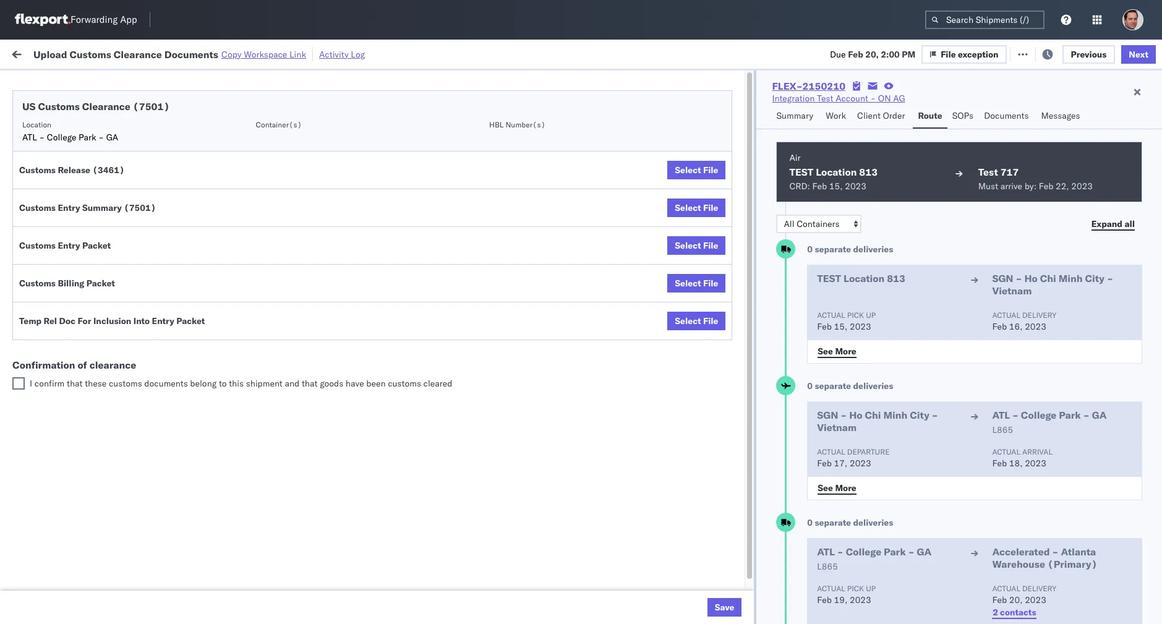 Task type: describe. For each thing, give the bounding box(es) containing it.
0 vertical spatial documents
[[164, 48, 219, 60]]

4 1:59 from the top
[[206, 392, 224, 403]]

select file for customs release (3461)
[[675, 165, 719, 176]]

0 vertical spatial city
[[1086, 272, 1105, 285]]

from down these
[[96, 391, 114, 403]]

actual for feb 16, 2023
[[993, 311, 1021, 320]]

next button
[[1122, 45, 1157, 63]]

customs down forwarding at the top left of the page
[[70, 48, 111, 60]]

actual inside actual delivery feb 20, 2023 2 contacts
[[993, 584, 1021, 594]]

message (10)
[[167, 48, 223, 59]]

all
[[1125, 218, 1136, 229]]

container numbers button
[[782, 93, 852, 116]]

2 mawb1234 from the top
[[871, 201, 919, 213]]

1 demo123 from the top
[[871, 283, 913, 294]]

i confirm that these customs documents belong to this shipment and that goods have been customs cleared
[[30, 378, 453, 389]]

1 bookings test consignee from the left
[[474, 338, 573, 349]]

see more for sgn - ho chi minh city - vietnam
[[818, 482, 857, 494]]

22,
[[1056, 181, 1070, 192]]

1 2097290 from the top
[[732, 528, 769, 539]]

select file button for customs release (3461)
[[668, 161, 726, 179]]

1 1911408 from the top
[[732, 283, 769, 294]]

am for flex-2060357
[[226, 583, 241, 594]]

2 appointment from the top
[[101, 201, 152, 212]]

ocean for mbltest1234
[[391, 147, 416, 158]]

0 horizontal spatial flex-2150210
[[705, 365, 769, 376]]

0 horizontal spatial summary
[[82, 202, 122, 214]]

forwarding
[[71, 14, 118, 26]]

25,
[[282, 338, 295, 349]]

from up location atl - college park - ga
[[91, 92, 109, 103]]

2 vertical spatial park
[[885, 546, 907, 558]]

packet for customs entry packet
[[82, 240, 111, 251]]

1 vertical spatial test location 813
[[818, 272, 906, 285]]

actual pick up feb 19, 2023
[[818, 584, 877, 606]]

3 0 from the top
[[808, 517, 813, 529]]

pick for atl - college park - ga
[[848, 584, 865, 594]]

1 otter products - test account from the top
[[474, 120, 593, 131]]

separate for sgn
[[815, 381, 852, 392]]

3 0 separate deliveries from the top
[[808, 517, 894, 529]]

2 lcl from the top
[[419, 229, 434, 240]]

activity log
[[319, 49, 365, 60]]

(3461)
[[92, 165, 125, 176]]

1 western from the top
[[664, 174, 696, 185]]

2 flex-1911466 from the top
[[705, 447, 769, 458]]

1 vertical spatial 2:00
[[206, 338, 224, 349]]

- inside accelerated - atlanta warehouse (primary)
[[1053, 546, 1059, 558]]

los for third schedule pickup from los angeles, ca link
[[117, 391, 131, 403]]

1 vertical spatial ga
[[1093, 409, 1108, 421]]

flex-1977428 for confirm pickup from los angeles, ca
[[705, 310, 769, 322]]

3 flex-1911466 from the top
[[705, 474, 769, 485]]

2 segu6076363 from the top
[[788, 610, 848, 621]]

forwarding app
[[71, 14, 137, 26]]

8 resize handle column header from the left
[[850, 96, 865, 624]]

2023 inside actual delivery feb 20, 2023 2 contacts
[[1026, 595, 1047, 606]]

3 resize handle column header from the left
[[370, 96, 385, 624]]

2 confirm from the top
[[28, 283, 60, 294]]

my work
[[12, 45, 67, 62]]

6 resize handle column header from the left
[[664, 96, 679, 624]]

delivery down the schedule pickup from los angeles international airport
[[67, 201, 99, 212]]

24,
[[287, 310, 301, 322]]

confirm pickup from los angeles, ca for 1:59 am cst, feb 17, 2023
[[28, 92, 176, 103]]

confirm for 1:59 am cst, feb 17, 2023
[[28, 92, 60, 103]]

contacts
[[1001, 607, 1037, 618]]

arrive
[[1001, 181, 1023, 192]]

confirm pickup from los angeles, ca link for 11:30
[[28, 309, 176, 322]]

017482927423
[[871, 365, 935, 376]]

customs for customs entry packet
[[19, 240, 56, 251]]

due
[[831, 49, 846, 60]]

container
[[788, 96, 821, 105]]

2 schedule pickup from los angeles, ca link from the top
[[28, 227, 181, 240]]

2 digital from the top
[[698, 201, 724, 213]]

0 vertical spatial flex-2150210
[[773, 80, 846, 92]]

doc
[[59, 316, 76, 327]]

on
[[309, 48, 319, 59]]

number(s)
[[506, 120, 546, 129]]

0 separate deliveries for -
[[808, 381, 894, 392]]

1 horizontal spatial 813
[[888, 272, 906, 285]]

from inside schedule pickup from amsterdam airport schiphol, haarlemmermeer, netherlands
[[96, 549, 114, 560]]

0 vertical spatial ho
[[1025, 272, 1038, 285]]

1 horizontal spatial minh
[[1059, 272, 1083, 285]]

must
[[979, 181, 999, 192]]

shipment
[[246, 378, 283, 389]]

upload proof of delivery
[[28, 364, 124, 375]]

0 horizontal spatial 813
[[860, 166, 878, 178]]

18,
[[1010, 458, 1023, 469]]

1 vertical spatial test
[[818, 272, 842, 285]]

2 horizontal spatial college
[[1022, 409, 1057, 421]]

actual arrival feb 18, 2023
[[993, 447, 1053, 469]]

for
[[78, 316, 91, 327]]

1 07492792403 from the top
[[871, 528, 930, 539]]

customs entry packet
[[19, 240, 111, 251]]

select file button for customs entry packet
[[668, 236, 726, 255]]

2 vertical spatial ga
[[918, 546, 932, 558]]

2 flex-1988285 from the top
[[705, 147, 769, 158]]

3 schedule pickup from los angeles, ca link from the top
[[28, 391, 181, 403]]

feb inside "actual pick up feb 19, 2023"
[[818, 595, 832, 606]]

ocean for testmbl123
[[391, 93, 416, 104]]

0 horizontal spatial 2150210
[[732, 365, 769, 376]]

appointment for 1:59 am cst, feb 17, 2023
[[101, 146, 152, 158]]

amsterdam
[[117, 549, 162, 560]]

2 resize handle column header from the left
[[325, 96, 340, 624]]

am for flex-1988285
[[226, 147, 241, 158]]

1 integration test account - western digital from the top
[[557, 174, 724, 185]]

actual delivery feb 20, 2023 2 contacts
[[993, 584, 1057, 618]]

location inside location atl - college park - ga
[[22, 120, 51, 129]]

1 schedule pickup from los angeles, ca link from the top
[[28, 119, 181, 131]]

from down us customs clearance (7501)
[[96, 119, 114, 130]]

0 vertical spatial pm
[[903, 49, 916, 60]]

1 segu6076363 from the top
[[788, 582, 848, 594]]

haarlemmermeer,
[[98, 561, 168, 572]]

2
[[994, 607, 999, 618]]

numbers for container numbers
[[788, 106, 818, 115]]

workspace
[[244, 49, 287, 60]]

temp rel doc for inclusion into entry packet
[[19, 316, 205, 327]]

packet for customs billing packet
[[87, 278, 115, 289]]

0 vertical spatial 15,
[[830, 181, 843, 192]]

717
[[1001, 166, 1020, 178]]

delivery for atl - college park - ga
[[1023, 584, 1057, 594]]

4,
[[283, 583, 291, 594]]

inclusion
[[93, 316, 131, 327]]

0 vertical spatial l865
[[993, 425, 1014, 436]]

this
[[229, 378, 244, 389]]

(primary)
[[1048, 558, 1098, 571]]

1 1988285 from the top
[[732, 120, 769, 131]]

documents button
[[980, 105, 1037, 129]]

21, for schedule delivery appointment
[[281, 256, 295, 267]]

3 bicu1234565, demu1232567 from the top
[[788, 473, 914, 485]]

1:59 am cst, feb 28, 2023
[[206, 392, 319, 403]]

copy workspace link button
[[222, 49, 306, 60]]

2 vertical spatial location
[[844, 272, 885, 285]]

select file for customs entry summary (7501)
[[675, 202, 719, 214]]

0 horizontal spatial sgn
[[818, 409, 839, 421]]

appointment for 9:30 pm cst, feb 21, 2023
[[101, 255, 152, 266]]

2 flex-1911408 from the top
[[705, 338, 769, 349]]

15, inside actual pick up feb 15, 2023
[[835, 321, 848, 332]]

test 20 wi team assignment
[[1031, 474, 1139, 485]]

1 vertical spatial sgn - ho chi minh city - vietnam
[[818, 409, 939, 434]]

1 digital from the top
[[698, 174, 724, 185]]

clearance for documents
[[114, 48, 162, 60]]

2 western from the top
[[664, 201, 696, 213]]

1 vertical spatial air
[[391, 365, 402, 376]]

0 vertical spatial test
[[790, 166, 814, 178]]

0 vertical spatial test location 813
[[790, 166, 878, 178]]

los for 2nd confirm pickup from los angeles, ca link from the bottom
[[112, 283, 126, 294]]

0 horizontal spatial 20,
[[866, 49, 879, 60]]

2 ping from the left
[[557, 93, 578, 104]]

pick for test location 813
[[848, 311, 865, 320]]

departure
[[848, 447, 890, 457]]

angeles, for third schedule pickup from los angeles, ca link
[[133, 391, 167, 403]]

and
[[285, 378, 300, 389]]

us customs clearance (7501)
[[22, 100, 170, 113]]

2 customs from the left
[[388, 378, 421, 389]]

1 2001714 from the top
[[732, 174, 769, 185]]

0 horizontal spatial minh
[[884, 409, 908, 421]]

schedule delivery appointment link for 9:30 pm cst, feb 21, 2023
[[28, 255, 152, 267]]

1 flex-1911408 from the top
[[705, 283, 769, 294]]

2 entity from the left
[[607, 93, 630, 104]]

work inside button
[[135, 48, 157, 59]]

account inside integration test account - on ag link
[[836, 93, 869, 104]]

9:30 pm cst, feb 21, 2023 for schedule pickup from los angeles, ca
[[206, 229, 318, 240]]

hbl
[[490, 120, 504, 129]]

1 horizontal spatial 2150210
[[803, 80, 846, 92]]

1 products from the top
[[497, 120, 532, 131]]

Search Work text field
[[746, 44, 881, 63]]

5 resize handle column header from the left
[[536, 96, 551, 624]]

2 vertical spatial packet
[[176, 316, 205, 327]]

1 ping - test entity from the left
[[474, 93, 546, 104]]

actual for feb 17, 2023
[[818, 447, 846, 457]]

4 bicu1234565, demu1232567 from the top
[[788, 501, 914, 512]]

2 schedule delivery appointment link from the top
[[28, 200, 152, 213]]

test 717
[[979, 166, 1020, 178]]

schedule for schedule pickup from los angeles international airport link
[[28, 167, 65, 179]]

confirm
[[35, 378, 65, 389]]

am for flex-1911408
[[226, 338, 241, 349]]

see more button for sgn - ho chi minh city - vietnam
[[811, 479, 864, 498]]

3 deliveries from the top
[[854, 517, 894, 529]]

2 ping - test entity from the left
[[557, 93, 630, 104]]

los for confirm pickup from los angeles, ca link associated with 11:30
[[112, 310, 126, 321]]

1 flex-1988285 from the top
[[705, 120, 769, 131]]

expand all
[[1092, 218, 1136, 229]]

ocean lcl for flxt00001977428a
[[391, 256, 434, 267]]

actual for feb 19, 2023
[[818, 584, 846, 594]]

messages
[[1042, 110, 1081, 121]]

file for customs entry summary (7501)
[[704, 202, 719, 214]]

0 vertical spatial chi
[[1041, 272, 1057, 285]]

2006134
[[732, 93, 769, 104]]

1 bicu1234565, demu1232567 from the top
[[788, 419, 914, 430]]

2 2001714 from the top
[[732, 201, 769, 213]]

college inside location atl - college park - ga
[[47, 132, 76, 143]]

customs up location atl - college park - ga
[[38, 100, 80, 113]]

4 schedule pickup from los angeles, ca from the top
[[28, 582, 181, 593]]

confirm delivery button
[[28, 336, 94, 350]]

(7501) for us customs clearance (7501)
[[133, 100, 170, 113]]

deliveries for 813
[[854, 244, 894, 255]]

ocean lcl for mbltest1234
[[391, 147, 434, 158]]

operator
[[1031, 101, 1061, 110]]

778
[[233, 48, 250, 59]]

2 vertical spatial entry
[[152, 316, 174, 327]]

2 nyku9743990 from the top
[[788, 147, 849, 158]]

customs billing packet
[[19, 278, 115, 289]]

1919147
[[732, 392, 769, 403]]

2023 inside actual delivery feb 16, 2023
[[1026, 321, 1047, 332]]

airport inside schedule pickup from amsterdam airport schiphol, haarlemmermeer, netherlands
[[28, 561, 56, 572]]

3 1911466 from the top
[[732, 474, 769, 485]]

save
[[715, 602, 735, 613]]

9 resize handle column header from the left
[[1010, 96, 1025, 624]]

flex-1977428 for schedule delivery appointment
[[705, 256, 769, 267]]

2 bicu1234565, from the top
[[788, 446, 849, 457]]

2 07492792403 from the top
[[871, 555, 930, 567]]

products for flex-2060357
[[497, 583, 532, 594]]

1 2060357 from the top
[[732, 583, 769, 594]]

9:30 for schedule delivery appointment
[[206, 256, 224, 267]]

ocean for demo123
[[391, 338, 416, 349]]

2 schedule delivery appointment from the top
[[28, 201, 152, 212]]

have
[[346, 378, 364, 389]]

1 bookings from the left
[[474, 338, 510, 349]]

flexport. image
[[15, 14, 71, 26]]

1 vertical spatial ho
[[850, 409, 863, 421]]

file for customs entry packet
[[704, 240, 719, 251]]

schedule for schedule delivery appointment link for 1:59 am cst, feb 17, 2023
[[28, 146, 65, 158]]

10 resize handle column header from the left
[[1093, 96, 1108, 624]]

confirm for 2:00 am cst, feb 25, 2023
[[28, 337, 60, 348]]

angeles, for 2nd confirm pickup from los angeles, ca link from the bottom
[[128, 283, 162, 294]]

location atl - college park - ga
[[22, 120, 118, 143]]

2 horizontal spatial park
[[1060, 409, 1082, 421]]

1 mawb1234 from the top
[[871, 174, 919, 185]]

see more for test location 813
[[818, 346, 857, 357]]

pickup inside schedule pickup from amsterdam airport schiphol, haarlemmermeer, netherlands
[[67, 549, 94, 560]]

work button
[[821, 105, 853, 129]]

3 separate from the top
[[815, 517, 852, 529]]

1 horizontal spatial air
[[790, 152, 801, 163]]

9:30 pm cst, feb 21, 2023 for schedule delivery appointment
[[206, 256, 318, 267]]

select file button for customs billing packet
[[668, 274, 726, 293]]

team
[[1072, 474, 1092, 485]]

1:59 am cst, feb 17, 2023 for confirm pickup from los angeles, ca
[[206, 93, 319, 104]]

2 ocean lcl from the top
[[391, 229, 434, 240]]

1 vertical spatial chi
[[866, 409, 882, 421]]

3 schedule pickup from los angeles, ca from the top
[[28, 391, 181, 403]]

select file button for customs entry summary (7501)
[[668, 199, 726, 217]]

customs for customs billing packet
[[19, 278, 56, 289]]

0 horizontal spatial city
[[911, 409, 930, 421]]

deliveries for ho
[[854, 381, 894, 392]]

save button
[[708, 599, 742, 617]]

0 vertical spatial sgn
[[993, 272, 1014, 285]]

0 for sgn
[[808, 381, 813, 392]]

batch action
[[1093, 48, 1147, 59]]

from down the haarlemmermeer,
[[96, 582, 114, 593]]

los for 4th schedule pickup from los angeles, ca link from the bottom of the page
[[117, 119, 131, 130]]

1 consignee from the left
[[531, 338, 573, 349]]

2 1911408 from the top
[[732, 338, 769, 349]]

2 bicu1234565, demu1232567 from the top
[[788, 446, 914, 457]]

mar
[[264, 583, 281, 594]]

(10)
[[201, 48, 223, 59]]

1 customs from the left
[[109, 378, 142, 389]]

0 horizontal spatial atl - college park - ga l865
[[818, 546, 932, 573]]

customs entry summary (7501)
[[19, 202, 156, 214]]

see for sgn - ho chi minh city - vietnam
[[818, 482, 834, 494]]

1 1911466 from the top
[[732, 419, 769, 430]]

1 entity from the left
[[523, 93, 546, 104]]

netherlands
[[28, 573, 77, 585]]

2 schedule pickup from los angeles, ca from the top
[[28, 228, 181, 239]]

select for temp rel doc for inclusion into entry packet
[[675, 316, 702, 327]]

schedule delivery appointment for 1:59 am cst, feb 17, 2023
[[28, 146, 152, 158]]

1 vertical spatial l865
[[818, 561, 839, 573]]

11 resize handle column header from the left
[[1131, 96, 1146, 624]]

sops button
[[948, 105, 980, 129]]

hbl number(s)
[[490, 120, 546, 129]]

4 schedule pickup from los angeles, ca link from the top
[[28, 581, 181, 594]]

1 vertical spatial atl
[[993, 409, 1011, 421]]

testmbl123
[[871, 93, 925, 104]]

airport inside the schedule pickup from los angeles international airport
[[81, 180, 108, 191]]

upload proof of delivery button
[[28, 364, 124, 377]]

2 1911466 from the top
[[732, 447, 769, 458]]

schiphol,
[[58, 561, 95, 572]]

2 1988285 from the top
[[732, 147, 769, 158]]

workitem
[[14, 101, 46, 110]]

log
[[351, 49, 365, 60]]

schedule for third schedule pickup from los angeles, ca link
[[28, 391, 65, 403]]

numbers for mbl/mawb numbers
[[916, 101, 947, 110]]

1 vertical spatial integration
[[557, 174, 600, 185]]

4 bicu1234565, from the top
[[788, 501, 849, 512]]

2 that from the left
[[302, 378, 318, 389]]

select for customs billing packet
[[675, 278, 702, 289]]

7 resize handle column header from the left
[[767, 96, 782, 624]]

2 bookings test consignee from the left
[[557, 338, 656, 349]]

2 confirm pickup from los angeles, ca button from the top
[[28, 282, 176, 296]]

mbl/mawb numbers
[[871, 101, 947, 110]]

test
[[1031, 474, 1046, 485]]

2 -- from the top
[[871, 419, 882, 430]]

2 flex-2097290 from the top
[[705, 555, 769, 567]]

confirm pickup from los angeles, ca button for 1:59 am cst, feb 17, 2023
[[28, 91, 176, 105]]

at
[[252, 48, 260, 59]]

2 vertical spatial atl
[[818, 546, 835, 558]]

entry for summary
[[58, 202, 80, 214]]

atl inside location atl - college park - ga
[[22, 132, 37, 143]]



Task type: vqa. For each thing, say whether or not it's contained in the screenshot.
See
yes



Task type: locate. For each thing, give the bounding box(es) containing it.
delivery down for
[[62, 337, 94, 348]]

1 ocean lcl from the top
[[391, 147, 434, 158]]

0 horizontal spatial ho
[[850, 409, 863, 421]]

3 1:59 from the top
[[206, 147, 224, 158]]

maeu1234567 for confirm pickup from los angeles, ca
[[788, 310, 850, 321]]

upload inside button
[[28, 364, 57, 375]]

flex-2097290
[[705, 528, 769, 539], [705, 555, 769, 567]]

schedule delivery appointment down customs entry packet
[[28, 255, 152, 266]]

0 vertical spatial 0 separate deliveries
[[808, 244, 894, 255]]

products for flex-1988285
[[497, 147, 532, 158]]

flxt00001977428a
[[871, 256, 956, 267], [871, 310, 956, 322]]

confirm down rel
[[28, 337, 60, 348]]

see more button down actual departure feb 17, 2023
[[811, 479, 864, 498]]

1 horizontal spatial work
[[826, 110, 847, 121]]

upload customs clearance documents copy workspace link
[[33, 48, 306, 60]]

resize handle column header
[[183, 96, 198, 624], [325, 96, 340, 624], [370, 96, 385, 624], [453, 96, 468, 624], [536, 96, 551, 624], [664, 96, 679, 624], [767, 96, 782, 624], [850, 96, 865, 624], [1010, 96, 1025, 624], [1093, 96, 1108, 624], [1131, 96, 1146, 624]]

pick inside "actual pick up feb 19, 2023"
[[848, 584, 865, 594]]

flex-1977428 button
[[685, 226, 772, 243], [685, 226, 772, 243], [685, 253, 772, 270], [685, 253, 772, 270], [685, 307, 772, 325], [685, 307, 772, 325]]

5 -- from the top
[[871, 501, 882, 512]]

0 vertical spatial 1911408
[[732, 283, 769, 294]]

Search Shipments (/) text field
[[926, 11, 1045, 29]]

4 select file from the top
[[675, 278, 719, 289]]

products, for flex-1988285
[[580, 147, 618, 158]]

pm for schedule delivery appointment
[[226, 256, 240, 267]]

1 vertical spatial confirm pickup from los angeles, ca
[[28, 283, 176, 294]]

schedule delivery appointment link for 1:59 am cst, feb 17, 2023
[[28, 146, 152, 158]]

1 horizontal spatial ping
[[557, 93, 578, 104]]

1:59 for schedule pickup from los angeles, ca
[[206, 583, 224, 594]]

2 delivery from the top
[[1023, 584, 1057, 594]]

actual for feb 18, 2023
[[993, 447, 1021, 457]]

customs up international
[[19, 165, 56, 176]]

been
[[367, 378, 386, 389]]

1 appointment from the top
[[101, 146, 152, 158]]

vietnam up actual departure feb 17, 2023
[[818, 421, 857, 434]]

2 pick from the top
[[848, 584, 865, 594]]

2 vertical spatial confirm pickup from los angeles, ca link
[[28, 309, 176, 322]]

schedule delivery appointment for 9:30 pm cst, feb 21, 2023
[[28, 255, 152, 266]]

western
[[664, 174, 696, 185], [664, 201, 696, 213]]

1 confirm from the top
[[28, 92, 60, 103]]

more for location
[[836, 346, 857, 357]]

1 horizontal spatial 2:00
[[882, 49, 900, 60]]

los down us customs clearance (7501)
[[117, 119, 131, 130]]

delivery inside actual delivery feb 20, 2023 2 contacts
[[1023, 584, 1057, 594]]

flex-2150210 up container
[[773, 80, 846, 92]]

on
[[879, 93, 892, 104]]

0 separate deliveries
[[808, 244, 894, 255], [808, 381, 894, 392], [808, 517, 894, 529]]

college up customs release (3461)
[[47, 132, 76, 143]]

delivery for test location 813
[[1023, 311, 1057, 320]]

flex-1977428 for schedule pickup from los angeles, ca
[[705, 229, 769, 240]]

2150210 up the 1919147
[[732, 365, 769, 376]]

4 lcl from the top
[[419, 583, 434, 594]]

schedule pickup from los angeles, ca down us customs clearance (7501)
[[28, 119, 181, 130]]

college
[[47, 132, 76, 143], [1022, 409, 1057, 421], [846, 546, 882, 558]]

los down customs entry summary (7501)
[[117, 228, 131, 239]]

2 bookings from the left
[[557, 338, 594, 349]]

2 up from the top
[[867, 584, 877, 594]]

vietnam
[[993, 285, 1033, 297], [818, 421, 857, 434]]

1 confirm pickup from los angeles, ca link from the top
[[28, 91, 176, 104]]

0 vertical spatial 2:00
[[882, 49, 900, 60]]

0 vertical spatial more
[[836, 346, 857, 357]]

2 products from the top
[[497, 147, 532, 158]]

demo123 up actual pick up feb 15, 2023
[[871, 283, 913, 294]]

test up actual pick up feb 15, 2023
[[818, 272, 842, 285]]

test
[[790, 166, 814, 178], [818, 272, 842, 285]]

1 delivery from the top
[[1023, 311, 1057, 320]]

5 1:59 from the top
[[206, 583, 224, 594]]

3 confirm pickup from los angeles, ca link from the top
[[28, 309, 176, 322]]

numbers inside button
[[916, 101, 947, 110]]

(7501) for customs entry summary (7501)
[[124, 202, 156, 214]]

test up crd:
[[790, 166, 814, 178]]

segu6076363 down 19,
[[788, 610, 848, 621]]

segu6076363
[[788, 582, 848, 594], [788, 610, 848, 621]]

1 vertical spatial western
[[664, 201, 696, 213]]

flxt00001977428a for 11:30 am cst, feb 24, 2023
[[871, 310, 956, 322]]

delivery up release
[[67, 146, 99, 158]]

3 otter products - test account from the top
[[474, 583, 593, 594]]

lcl for flxt00001977428a
[[419, 256, 434, 267]]

see more down actual departure feb 17, 2023
[[818, 482, 857, 494]]

3 schedule from the top
[[28, 167, 65, 179]]

llc for flex-2060357
[[620, 583, 635, 594]]

2150210 up integration test account - on ag
[[803, 80, 846, 92]]

2 confirm pickup from los angeles, ca from the top
[[28, 283, 176, 294]]

batch
[[1093, 48, 1117, 59]]

file exception button
[[932, 44, 1017, 63], [932, 44, 1017, 63], [922, 45, 1007, 63], [922, 45, 1007, 63]]

products,
[[580, 147, 618, 158], [580, 583, 618, 594]]

assignment
[[1094, 474, 1139, 485]]

1 horizontal spatial college
[[846, 546, 882, 558]]

2 vertical spatial college
[[846, 546, 882, 558]]

upload right my
[[33, 48, 67, 60]]

angeles, for confirm pickup from los angeles, ca link corresponding to 1:59
[[128, 92, 162, 103]]

angeles, for confirm pickup from los angeles, ca link associated with 11:30
[[128, 310, 162, 321]]

1 vertical spatial mbltest1234
[[871, 147, 930, 158]]

entity
[[523, 93, 546, 104], [607, 93, 630, 104]]

2 integration test account - western digital from the top
[[557, 201, 724, 213]]

llc
[[620, 147, 635, 158], [620, 583, 635, 594]]

1 horizontal spatial chi
[[1041, 272, 1057, 285]]

0 vertical spatial 2097290
[[732, 528, 769, 539]]

lcl for mabltest12345
[[419, 583, 434, 594]]

summary down schedule pickup from los angeles international airport button
[[82, 202, 122, 214]]

los down clearance
[[117, 391, 131, 403]]

schedule up international
[[28, 167, 65, 179]]

next
[[1130, 49, 1149, 60]]

location up crd: feb 15, 2023
[[816, 166, 857, 178]]

4 flex-1911466 from the top
[[705, 501, 769, 512]]

schedule pickup from los angeles, ca button for 1:59 am cst, mar 4, 2023
[[28, 581, 181, 595]]

0 horizontal spatial that
[[67, 378, 83, 389]]

1 vertical spatial atl - college park - ga l865
[[818, 546, 932, 573]]

entry
[[58, 202, 80, 214], [58, 240, 80, 251], [152, 316, 174, 327]]

feb inside actual delivery feb 20, 2023 2 contacts
[[993, 595, 1008, 606]]

1 mbltest1234 from the top
[[871, 120, 930, 131]]

fcl for bookings test consignee
[[419, 338, 434, 349]]

0 vertical spatial mbltest1234
[[871, 120, 930, 131]]

these
[[85, 378, 107, 389]]

upload for customs
[[33, 48, 67, 60]]

schedule pickup from los angeles international airport link
[[28, 167, 182, 192]]

3 1:59 am cst, feb 17, 2023 from the top
[[206, 147, 319, 158]]

actual inside actual departure feb 17, 2023
[[818, 447, 846, 457]]

track
[[321, 48, 341, 59]]

2:00 up testmbl123
[[882, 49, 900, 60]]

0 vertical spatial pick
[[848, 311, 865, 320]]

1 vertical spatial separate
[[815, 381, 852, 392]]

from up the haarlemmermeer,
[[96, 549, 114, 560]]

1:59 am cst, mar 4, 2023
[[206, 583, 315, 594]]

los down the import
[[112, 92, 126, 103]]

import work
[[105, 48, 157, 59]]

summary inside button
[[777, 110, 814, 121]]

3 select from the top
[[675, 240, 702, 251]]

schedule pickup from los angeles, ca link down the schiphol,
[[28, 581, 181, 594]]

schedule delivery appointment button down the schedule pickup from los angeles international airport
[[28, 200, 152, 214]]

confirm delivery link
[[28, 336, 94, 349]]

2 vertical spatial confirm pickup from los angeles, ca button
[[28, 309, 176, 323]]

(7501)
[[133, 100, 170, 113], [124, 202, 156, 214]]

mbltest1234 down order
[[871, 147, 930, 158]]

ho up actual delivery feb 16, 2023
[[1025, 272, 1038, 285]]

0 vertical spatial see more button
[[811, 342, 864, 361]]

0 horizontal spatial college
[[47, 132, 76, 143]]

feb inside actual departure feb 17, 2023
[[818, 458, 832, 469]]

7 schedule from the top
[[28, 391, 65, 403]]

1 schedule pickup from los angeles, ca button from the top
[[28, 119, 181, 132]]

1 vertical spatial llc
[[620, 583, 635, 594]]

schedule
[[28, 119, 65, 130], [28, 146, 65, 158], [28, 167, 65, 179], [28, 201, 65, 212], [28, 228, 65, 239], [28, 255, 65, 266], [28, 391, 65, 403], [28, 549, 65, 560], [28, 582, 65, 593]]

city down expand in the top right of the page
[[1086, 272, 1105, 285]]

proof
[[59, 364, 80, 375]]

to
[[219, 378, 227, 389]]

21, for schedule pickup from los angeles, ca
[[281, 229, 295, 240]]

2 9:30 pm cst, feb 21, 2023 from the top
[[206, 256, 318, 267]]

2 2097290 from the top
[[732, 555, 769, 567]]

1 vertical spatial mawb1234
[[871, 201, 919, 213]]

2023 inside actual pick up feb 15, 2023
[[850, 321, 872, 332]]

1 flex-2001714 from the top
[[705, 174, 769, 185]]

5 select file from the top
[[675, 316, 719, 327]]

confirm pickup from los angeles, ca link for 1:59
[[28, 91, 176, 104]]

1 horizontal spatial sgn - ho chi minh city - vietnam
[[993, 272, 1114, 297]]

l865
[[993, 425, 1014, 436], [818, 561, 839, 573]]

schedule delivery appointment button up billing on the left top of page
[[28, 255, 152, 268]]

1 vertical spatial city
[[911, 409, 930, 421]]

schedule down confirm
[[28, 391, 65, 403]]

ga inside location atl - college park - ga
[[106, 132, 118, 143]]

confirm up confirm delivery link
[[28, 310, 60, 321]]

1 vertical spatial pm
[[226, 229, 240, 240]]

feb inside actual pick up feb 15, 2023
[[818, 321, 832, 332]]

3 schedule delivery appointment link from the top
[[28, 255, 152, 267]]

5 schedule from the top
[[28, 228, 65, 239]]

1 vertical spatial schedule delivery appointment link
[[28, 200, 152, 213]]

schedule delivery appointment button for 9:30 pm cst, feb 21, 2023
[[28, 255, 152, 268]]

2:00 down 11:30
[[206, 338, 224, 349]]

1977428 for confirm pickup from los angeles, ca
[[732, 310, 769, 322]]

otter products - test account for flex-2060357
[[474, 583, 593, 594]]

fcl
[[419, 93, 434, 104], [419, 338, 434, 349]]

2023 inside "actual pick up feb 19, 2023"
[[850, 595, 872, 606]]

from right billing on the left top of page
[[91, 283, 109, 294]]

packet right billing on the left top of page
[[87, 278, 115, 289]]

warehouse
[[993, 558, 1046, 571]]

confirm pickup from los angeles, ca button for 11:30 am cst, feb 24, 2023
[[28, 309, 176, 323]]

activity
[[319, 49, 349, 60]]

actual
[[818, 311, 846, 320], [993, 311, 1021, 320], [818, 447, 846, 457], [993, 447, 1021, 457], [818, 584, 846, 594], [993, 584, 1021, 594]]

billing
[[58, 278, 84, 289]]

schedule down international
[[28, 201, 65, 212]]

11:30 am cst, feb 24, 2023
[[206, 310, 324, 322]]

4 1911466 from the top
[[732, 501, 769, 512]]

see down actual pick up feb 15, 2023
[[818, 346, 834, 357]]

1 otter products, llc from the top
[[557, 147, 635, 158]]

actual inside actual delivery feb 16, 2023
[[993, 311, 1021, 320]]

flex-2006134 button
[[685, 89, 772, 107], [685, 89, 772, 107]]

entry for packet
[[58, 240, 80, 251]]

0 vertical spatial 9:30
[[206, 229, 224, 240]]

schedule pickup from los angeles international airport button
[[28, 167, 182, 193]]

2 see more button from the top
[[811, 479, 864, 498]]

actual departure feb 17, 2023
[[818, 447, 890, 469]]

pm for schedule pickup from los angeles, ca
[[226, 229, 240, 240]]

up inside "actual pick up feb 19, 2023"
[[867, 584, 877, 594]]

pick inside actual pick up feb 15, 2023
[[848, 311, 865, 320]]

mbltest1234
[[871, 120, 930, 131], [871, 147, 930, 158]]

0 vertical spatial 1:59 am cst, feb 17, 2023
[[206, 93, 319, 104]]

see more down actual pick up feb 15, 2023
[[818, 346, 857, 357]]

1977428 for schedule delivery appointment
[[732, 256, 769, 267]]

angeles, for fourth schedule pickup from los angeles, ca link
[[133, 582, 167, 593]]

0 vertical spatial confirm pickup from los angeles, ca link
[[28, 91, 176, 104]]

1 fcl from the top
[[419, 93, 434, 104]]

numbers
[[916, 101, 947, 110], [788, 106, 818, 115]]

0 vertical spatial otter products, llc
[[557, 147, 635, 158]]

digital
[[698, 174, 724, 185], [698, 201, 724, 213]]

2 products, from the top
[[580, 583, 618, 594]]

accelerated - atlanta warehouse (primary)
[[993, 546, 1098, 571]]

0 vertical spatial 1988285
[[732, 120, 769, 131]]

nyku9743990 up crd: feb 15, 2023
[[788, 147, 849, 158]]

3 lcl from the top
[[419, 256, 434, 267]]

1 bicu1234565, from the top
[[788, 419, 849, 430]]

clearance
[[114, 48, 162, 60], [82, 100, 131, 113]]

2 select from the top
[[675, 202, 702, 214]]

schedule delivery appointment link up release
[[28, 146, 152, 158]]

more for -
[[836, 482, 857, 494]]

0 horizontal spatial numbers
[[788, 106, 818, 115]]

813
[[860, 166, 878, 178], [888, 272, 906, 285]]

1 resize handle column header from the left
[[183, 96, 198, 624]]

0 horizontal spatial customs
[[109, 378, 142, 389]]

1 9:30 pm cst, feb 21, 2023 from the top
[[206, 229, 318, 240]]

delivery up these
[[92, 364, 124, 375]]

4 ocean from the top
[[391, 256, 416, 267]]

1 1977428 from the top
[[732, 229, 769, 240]]

schedule inside schedule pickup from amsterdam airport schiphol, haarlemmermeer, netherlands
[[28, 549, 65, 560]]

work
[[35, 45, 67, 62]]

1 vertical spatial flex-2060357
[[705, 610, 769, 621]]

ocean for flxt00001977428a
[[391, 256, 416, 267]]

2023 inside actual departure feb 17, 2023
[[850, 458, 872, 469]]

customs right been
[[388, 378, 421, 389]]

confirm up rel
[[28, 283, 60, 294]]

from down customs entry summary (7501)
[[96, 228, 114, 239]]

import
[[105, 48, 133, 59]]

documents inside button
[[985, 110, 1030, 121]]

atl
[[22, 132, 37, 143], [993, 409, 1011, 421], [818, 546, 835, 558]]

3 bicu1234565, from the top
[[788, 473, 849, 485]]

0 vertical spatial 21,
[[281, 229, 295, 240]]

9:30 for schedule pickup from los angeles, ca
[[206, 229, 224, 240]]

1 vertical spatial appointment
[[101, 201, 152, 212]]

2 vertical spatial integration
[[557, 201, 600, 213]]

ocean lcl for mabltest12345
[[391, 583, 434, 594]]

0 vertical spatial location
[[22, 120, 51, 129]]

0 vertical spatial (7501)
[[133, 100, 170, 113]]

delivery for 1:59 am cst, feb 17, 2023
[[67, 146, 99, 158]]

0 vertical spatial nyku9743990
[[788, 119, 849, 131]]

city down 017482927423
[[911, 409, 930, 421]]

actual inside actual pick up feb 15, 2023
[[818, 311, 846, 320]]

demo123 up 017482927423
[[871, 338, 913, 349]]

more down actual pick up feb 15, 2023
[[836, 346, 857, 357]]

customs for customs release (3461)
[[19, 165, 56, 176]]

up inside actual pick up feb 15, 2023
[[867, 311, 877, 320]]

schedule up netherlands at the left of the page
[[28, 549, 65, 560]]

1 flex-1977428 from the top
[[705, 229, 769, 240]]

0 vertical spatial integration
[[773, 93, 815, 104]]

vietnam up actual delivery feb 16, 2023
[[993, 285, 1033, 297]]

airport up netherlands at the left of the page
[[28, 561, 56, 572]]

into
[[134, 316, 150, 327]]

3 confirm pickup from los angeles, ca from the top
[[28, 310, 176, 321]]

actual pick up feb 15, 2023
[[818, 311, 877, 332]]

1 vertical spatial location
[[816, 166, 857, 178]]

honeywell - test account
[[474, 229, 576, 240], [557, 229, 659, 240], [474, 256, 576, 267], [557, 256, 659, 267]]

1 vertical spatial 1911408
[[732, 338, 769, 349]]

los for confirm pickup from los angeles, ca link corresponding to 1:59
[[112, 92, 126, 103]]

187 on track
[[291, 48, 341, 59]]

1:59 for schedule delivery appointment
[[206, 147, 224, 158]]

import work button
[[100, 40, 162, 67]]

1 vertical spatial more
[[836, 482, 857, 494]]

0 horizontal spatial documents
[[164, 48, 219, 60]]

schedule pickup from los angeles, ca button for 9:30 pm cst, feb 21, 2023
[[28, 227, 181, 241]]

1 vertical spatial packet
[[87, 278, 115, 289]]

delivery inside actual delivery feb 16, 2023
[[1023, 311, 1057, 320]]

lcl for mbltest1234
[[419, 147, 434, 158]]

0 vertical spatial demo123
[[871, 283, 913, 294]]

l865 up actual arrival feb 18, 2023
[[993, 425, 1014, 436]]

separate for test
[[815, 244, 852, 255]]

(7501) down upload customs clearance documents copy workspace link
[[133, 100, 170, 113]]

0 vertical spatial maeu1234567
[[788, 228, 850, 240]]

1 select from the top
[[675, 165, 702, 176]]

los left angeles
[[117, 167, 131, 179]]

1 flex-2060357 from the top
[[705, 583, 769, 594]]

that right and on the bottom of page
[[302, 378, 318, 389]]

2 confirm pickup from los angeles, ca link from the top
[[28, 282, 176, 294]]

angeles, down angeles
[[133, 228, 167, 239]]

2 flxt00001977428a from the top
[[871, 310, 956, 322]]

customs left billing on the left top of page
[[19, 278, 56, 289]]

summary down container
[[777, 110, 814, 121]]

otter products, llc for flex-1988285
[[557, 147, 635, 158]]

schedule for third schedule pickup from los angeles, ca link from the bottom
[[28, 228, 65, 239]]

1 select file from the top
[[675, 165, 719, 176]]

fcl for ping - test entity
[[419, 93, 434, 104]]

1 horizontal spatial vietnam
[[993, 285, 1033, 297]]

1 schedule delivery appointment link from the top
[[28, 146, 152, 158]]

flex-
[[773, 80, 803, 92], [705, 93, 732, 104], [705, 120, 732, 131], [705, 147, 732, 158], [705, 174, 732, 185], [705, 201, 732, 213], [705, 229, 732, 240], [705, 256, 732, 267], [705, 283, 732, 294], [705, 310, 732, 322], [705, 338, 732, 349], [705, 365, 732, 376], [705, 392, 732, 403], [705, 419, 732, 430], [705, 447, 732, 458], [705, 474, 732, 485], [705, 501, 732, 512], [705, 528, 732, 539], [705, 555, 732, 567], [705, 583, 732, 594], [705, 610, 732, 621]]

documents
[[144, 378, 188, 389]]

los inside the schedule pickup from los angeles international airport
[[117, 167, 131, 179]]

1 nyku9743990 from the top
[[788, 119, 849, 131]]

20, inside actual delivery feb 20, 2023 2 contacts
[[1010, 595, 1023, 606]]

clearance down app
[[114, 48, 162, 60]]

1 horizontal spatial l865
[[993, 425, 1014, 436]]

0 horizontal spatial 2:00
[[206, 338, 224, 349]]

from inside the schedule pickup from los angeles international airport
[[96, 167, 114, 179]]

2 vertical spatial 0
[[808, 517, 813, 529]]

actual inside actual arrival feb 18, 2023
[[993, 447, 1021, 457]]

select file for customs entry packet
[[675, 240, 719, 251]]

1 ping from the left
[[474, 93, 495, 104]]

los
[[112, 92, 126, 103], [117, 119, 131, 130], [117, 167, 131, 179], [117, 228, 131, 239], [112, 283, 126, 294], [112, 310, 126, 321], [117, 391, 131, 403], [117, 582, 131, 593]]

feb inside actual delivery feb 16, 2023
[[993, 321, 1008, 332]]

integration inside integration test account - on ag link
[[773, 93, 815, 104]]

2 2060357 from the top
[[732, 610, 769, 621]]

airport down (3461)
[[81, 180, 108, 191]]

0 vertical spatial 2060357
[[732, 583, 769, 594]]

2 consignee from the left
[[615, 338, 656, 349]]

customs for customs entry summary (7501)
[[19, 202, 56, 214]]

0 vertical spatial schedule delivery appointment button
[[28, 146, 152, 159]]

products, for flex-2060357
[[580, 583, 618, 594]]

cleared
[[424, 378, 453, 389]]

summary button
[[772, 105, 821, 129]]

test inside integration test account - on ag link
[[818, 93, 834, 104]]

mawb1234
[[871, 174, 919, 185], [871, 201, 919, 213]]

(7501) down angeles
[[124, 202, 156, 214]]

confirm pickup from los angeles, ca for 11:30 am cst, feb 24, 2023
[[28, 310, 176, 321]]

1 0 separate deliveries from the top
[[808, 244, 894, 255]]

schedule pickup from los angeles, ca down the schiphol,
[[28, 582, 181, 593]]

2 flex-2060357 from the top
[[705, 610, 769, 621]]

see more button for test location 813
[[811, 342, 864, 361]]

numbers inside container numbers
[[788, 106, 818, 115]]

entry up customs billing packet on the top of the page
[[58, 240, 80, 251]]

1 vertical spatial see
[[818, 482, 834, 494]]

4 confirm from the top
[[28, 337, 60, 348]]

3 ocean from the top
[[391, 229, 416, 240]]

schedule delivery appointment button up release
[[28, 146, 152, 159]]

0 vertical spatial 1977428
[[732, 229, 769, 240]]

los for fourth schedule pickup from los angeles, ca link
[[117, 582, 131, 593]]

None checkbox
[[12, 378, 25, 390]]

upload for proof
[[28, 364, 57, 375]]

schedule pickup from los angeles international airport
[[28, 167, 164, 191]]

1 horizontal spatial flex-2150210
[[773, 80, 846, 92]]

location down the us
[[22, 120, 51, 129]]

8 schedule from the top
[[28, 549, 65, 560]]

2023 inside actual arrival feb 18, 2023
[[1026, 458, 1047, 469]]

1 vertical spatial nyku9743990
[[788, 147, 849, 158]]

actual inside "actual pick up feb 19, 2023"
[[818, 584, 846, 594]]

angeles, down import work button on the left top of page
[[128, 92, 162, 103]]

1 1:59 from the top
[[206, 93, 224, 104]]

numbers down container
[[788, 106, 818, 115]]

1 vertical spatial flxt00001977428a
[[871, 310, 956, 322]]

1977428 for schedule pickup from los angeles, ca
[[732, 229, 769, 240]]

angeles,
[[128, 92, 162, 103], [133, 119, 167, 130], [133, 228, 167, 239], [128, 283, 162, 294], [128, 310, 162, 321], [133, 391, 167, 403], [133, 582, 167, 593]]

2 mbltest1234 from the top
[[871, 147, 930, 158]]

schedule pickup from los angeles, ca link down customs entry summary (7501)
[[28, 227, 181, 240]]

of inside button
[[82, 364, 90, 375]]

work inside button
[[826, 110, 847, 121]]

packet down customs entry summary (7501)
[[82, 240, 111, 251]]

0 vertical spatial atl - college park - ga l865
[[993, 409, 1108, 436]]

1 vertical spatial 07492792403
[[871, 555, 930, 567]]

maeu1234567 for schedule delivery appointment
[[788, 256, 850, 267]]

0 horizontal spatial l865
[[818, 561, 839, 573]]

2 demo123 from the top
[[871, 338, 913, 349]]

flex-1911408
[[705, 283, 769, 294], [705, 338, 769, 349]]

chi up actual delivery feb 16, 2023
[[1041, 272, 1057, 285]]

1 vertical spatial 20,
[[1010, 595, 1023, 606]]

1:59 am cst, feb 17, 2023 for schedule delivery appointment
[[206, 147, 319, 158]]

1 vertical spatial 1988285
[[732, 147, 769, 158]]

expand all button
[[1085, 215, 1143, 233]]

1 schedule pickup from los angeles, ca from the top
[[28, 119, 181, 130]]

1 vertical spatial see more button
[[811, 479, 864, 498]]

1 vertical spatial vietnam
[[818, 421, 857, 434]]

1 vertical spatial schedule delivery appointment
[[28, 201, 152, 212]]

customs down international
[[19, 202, 56, 214]]

1 horizontal spatial city
[[1086, 272, 1105, 285]]

2 otter products - test account from the top
[[474, 147, 593, 158]]

0 vertical spatial products,
[[580, 147, 618, 158]]

my
[[12, 45, 32, 62]]

confirm inside button
[[28, 337, 60, 348]]

2 0 from the top
[[808, 381, 813, 392]]

schedule up customs entry packet
[[28, 228, 65, 239]]

feb inside actual arrival feb 18, 2023
[[993, 458, 1008, 469]]

0 horizontal spatial atl
[[22, 132, 37, 143]]

schedule pickup from los angeles, ca button down us customs clearance (7501)
[[28, 119, 181, 132]]

2 vertical spatial maeu1234567
[[788, 310, 850, 321]]

schedule pickup from los angeles, ca button down the schiphol,
[[28, 581, 181, 595]]

1 deliveries from the top
[[854, 244, 894, 255]]

delivery up the 16,
[[1023, 311, 1057, 320]]

am for flex-1977428
[[232, 310, 246, 322]]

16,
[[1010, 321, 1023, 332]]

batch action button
[[1074, 44, 1155, 63]]

los up inclusion
[[112, 283, 126, 294]]

2 see from the top
[[818, 482, 834, 494]]

0 vertical spatial flex-2001714
[[705, 174, 769, 185]]

0 vertical spatial mawb1234
[[871, 174, 919, 185]]

customs
[[70, 48, 111, 60], [38, 100, 80, 113], [19, 165, 56, 176], [19, 202, 56, 214], [19, 240, 56, 251], [19, 278, 56, 289]]

2 vertical spatial flex-1977428
[[705, 310, 769, 322]]

1 -- from the top
[[871, 392, 882, 403]]

demu1232567
[[788, 283, 851, 294], [788, 337, 851, 348], [851, 419, 914, 430], [851, 446, 914, 457], [851, 473, 914, 485], [851, 501, 914, 512]]

angeles, for third schedule pickup from los angeles, ca link from the bottom
[[133, 228, 167, 239]]

entry down international
[[58, 202, 80, 214]]

1 horizontal spatial numbers
[[916, 101, 947, 110]]

crd: feb 15, 2023
[[790, 181, 867, 192]]

0 for test
[[808, 244, 813, 255]]

ho up departure
[[850, 409, 863, 421]]

delivery inside button
[[62, 337, 94, 348]]

from right release
[[96, 167, 114, 179]]

pickup inside the schedule pickup from los angeles international airport
[[67, 167, 94, 179]]

ocean for mabltest12345
[[391, 583, 416, 594]]

ocean fcl
[[391, 93, 434, 104], [391, 338, 434, 349]]

file for customs release (3461)
[[704, 165, 719, 176]]

0 horizontal spatial ping - test entity
[[474, 93, 546, 104]]

1 horizontal spatial ping - test entity
[[557, 93, 630, 104]]

delivery down customs entry packet
[[67, 255, 99, 266]]

0 horizontal spatial work
[[135, 48, 157, 59]]

action
[[1120, 48, 1147, 59]]

1 vertical spatial otter products - test account
[[474, 147, 593, 158]]

park inside location atl - college park - ga
[[79, 132, 96, 143]]

confirmation of clearance
[[12, 359, 136, 371]]

schedule for 4th schedule pickup from los angeles, ca link from the bottom of the page
[[28, 119, 65, 130]]

location up actual pick up feb 15, 2023
[[844, 272, 885, 285]]

select file for customs billing packet
[[675, 278, 719, 289]]

0 vertical spatial college
[[47, 132, 76, 143]]

schedule inside the schedule pickup from los angeles international airport
[[28, 167, 65, 179]]

flxt00001977428a for 9:30 pm cst, feb 21, 2023
[[871, 256, 956, 267]]

select for customs entry packet
[[675, 240, 702, 251]]

messages button
[[1037, 105, 1088, 129]]

work down integration test account - on ag
[[826, 110, 847, 121]]

0 vertical spatial air
[[790, 152, 801, 163]]

0 horizontal spatial chi
[[866, 409, 882, 421]]

1 flex-2097290 from the top
[[705, 528, 769, 539]]

1 horizontal spatial atl - college park - ga l865
[[993, 409, 1108, 436]]

17, inside actual departure feb 17, 2023
[[835, 458, 848, 469]]

1 vertical spatial confirm pickup from los angeles, ca button
[[28, 282, 176, 296]]

that
[[67, 378, 83, 389], [302, 378, 318, 389]]

message
[[167, 48, 201, 59]]

1977428
[[732, 229, 769, 240], [732, 256, 769, 267], [732, 310, 769, 322]]

2:00 am cst, feb 25, 2023
[[206, 338, 319, 349]]

client order button
[[853, 105, 914, 129]]

20,
[[866, 49, 879, 60], [1010, 595, 1023, 606]]

numbers right ag in the top of the page
[[916, 101, 947, 110]]

test location 813 up crd: feb 15, 2023
[[790, 166, 878, 178]]

nyku9743990 down container numbers 'button'
[[788, 119, 849, 131]]

2 vertical spatial confirm pickup from los angeles, ca
[[28, 310, 176, 321]]

confirm up location atl - college park - ga
[[28, 92, 60, 103]]

select for customs release (3461)
[[675, 165, 702, 176]]

4 select file button from the top
[[668, 274, 726, 293]]

file for temp rel doc for inclusion into entry packet
[[704, 316, 719, 327]]

1 vertical spatial park
[[1060, 409, 1082, 421]]

1 see more button from the top
[[811, 342, 864, 361]]

schedule delivery appointment up release
[[28, 146, 152, 158]]

2 select file button from the top
[[668, 199, 726, 217]]

pickup
[[62, 92, 89, 103], [67, 119, 94, 130], [67, 167, 94, 179], [67, 228, 94, 239], [62, 283, 89, 294], [62, 310, 89, 321], [67, 391, 94, 403], [67, 549, 94, 560], [67, 582, 94, 593]]

app
[[120, 14, 137, 26]]

2 schedule delivery appointment button from the top
[[28, 200, 152, 214]]

flex-1988285 button
[[685, 117, 772, 134], [685, 117, 772, 134], [685, 144, 772, 161], [685, 144, 772, 161]]

maeu1234567 for schedule pickup from los angeles, ca
[[788, 228, 850, 240]]

1 see from the top
[[818, 346, 834, 357]]

angeles, up clearance
[[128, 310, 162, 321]]

ping
[[474, 93, 495, 104], [557, 93, 578, 104]]

file
[[951, 48, 966, 59], [941, 49, 957, 60], [704, 165, 719, 176], [704, 202, 719, 214], [704, 240, 719, 251], [704, 278, 719, 289], [704, 316, 719, 327]]

schedule pickup from los angeles, ca down these
[[28, 391, 181, 403]]

college up the arrival
[[1022, 409, 1057, 421]]

chi up departure
[[866, 409, 882, 421]]

sgn - ho chi minh city - vietnam up departure
[[818, 409, 939, 434]]

atl up "actual pick up feb 19, 2023"
[[818, 546, 835, 558]]

expand
[[1092, 218, 1123, 229]]

forwarding app link
[[15, 14, 137, 26]]

ocean fcl for bookings
[[391, 338, 434, 349]]

see for test location 813
[[818, 346, 834, 357]]

wi
[[1061, 474, 1070, 485]]

documents left copy
[[164, 48, 219, 60]]

0 vertical spatial 813
[[860, 166, 878, 178]]

0 separate deliveries for location
[[808, 244, 894, 255]]

i
[[30, 378, 32, 389]]

3 schedule delivery appointment from the top
[[28, 255, 152, 266]]

delivery inside button
[[92, 364, 124, 375]]

from right for
[[91, 310, 109, 321]]

am
[[226, 93, 241, 104], [226, 120, 241, 131], [226, 147, 241, 158], [232, 310, 246, 322], [226, 338, 241, 349], [226, 392, 241, 403], [226, 583, 241, 594]]

mofu0618318
[[788, 92, 851, 103]]

flex-2006134
[[705, 93, 769, 104]]

19,
[[835, 595, 848, 606]]

schedule delivery appointment button for 1:59 am cst, feb 17, 2023
[[28, 146, 152, 159]]



